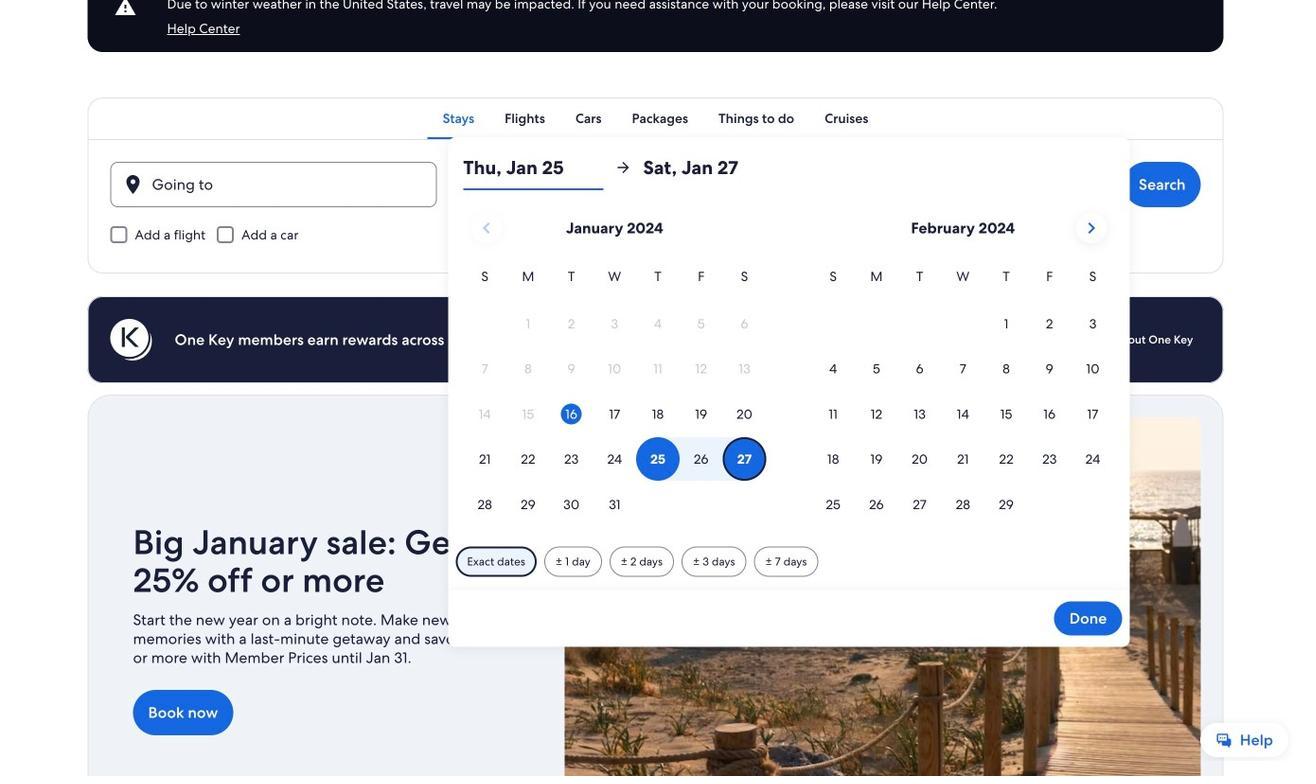 Task type: describe. For each thing, give the bounding box(es) containing it.
today element
[[561, 404, 582, 424]]

january 2024 element
[[463, 266, 766, 528]]

february 2024 element
[[812, 266, 1115, 528]]

directional image
[[615, 159, 632, 176]]



Task type: locate. For each thing, give the bounding box(es) containing it.
next month image
[[1080, 217, 1103, 240]]

tab list
[[88, 98, 1224, 139]]

previous month image
[[475, 217, 498, 240]]

application
[[463, 205, 1115, 528]]



Task type: vqa. For each thing, say whether or not it's contained in the screenshot.
Next month image
yes



